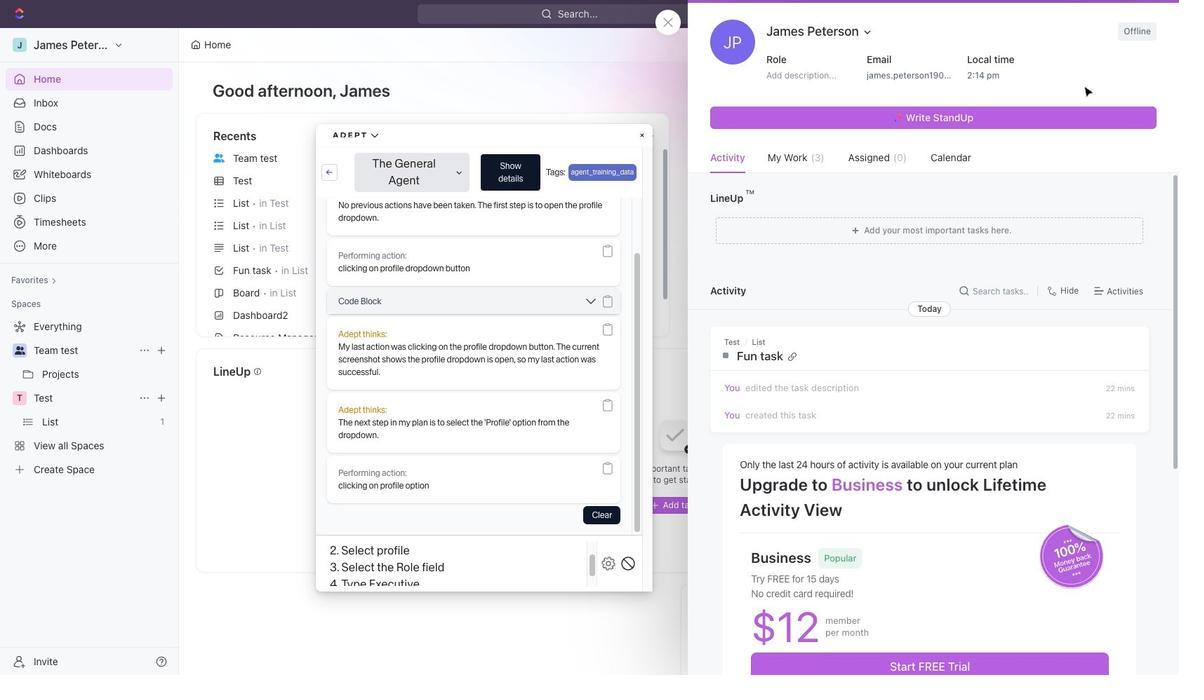 Task type: locate. For each thing, give the bounding box(es) containing it.
tree inside the sidebar navigation
[[6, 316, 173, 482]]

user group image
[[213, 154, 225, 163]]

tree
[[6, 316, 173, 482]]

james peterson's workspace, , element
[[13, 38, 27, 52]]

Search tasks.. text field
[[973, 281, 1032, 302]]

test, , element
[[13, 392, 27, 406]]



Task type: describe. For each thing, give the bounding box(es) containing it.
user group image
[[14, 347, 25, 355]]

sidebar navigation
[[0, 28, 182, 676]]



Task type: vqa. For each thing, say whether or not it's contained in the screenshot.
the pizza slice image
no



